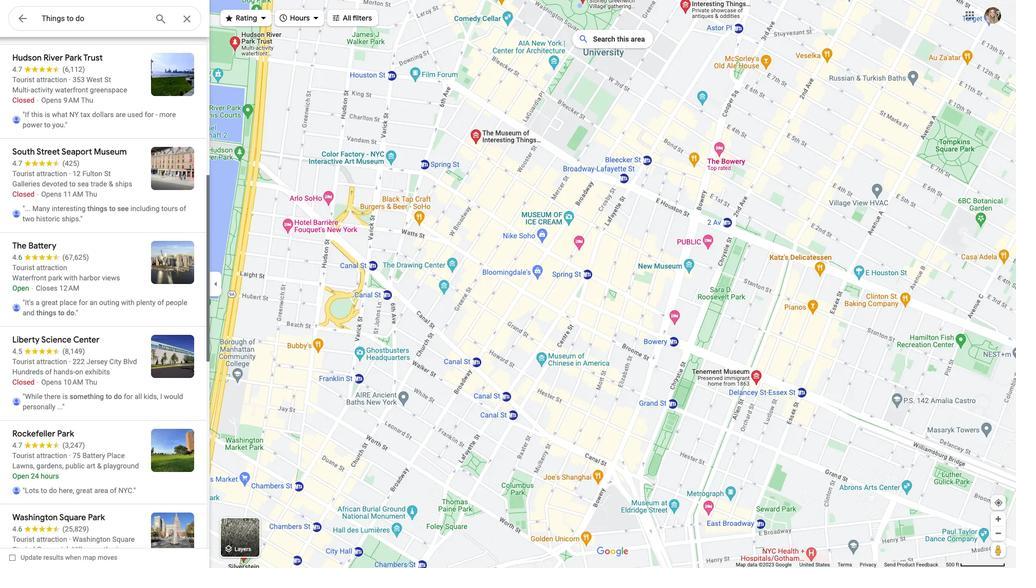 Task type: locate. For each thing, give the bounding box(es) containing it.
footer inside google maps element
[[736, 562, 946, 568]]

show street view coverage image
[[991, 543, 1006, 558]]

send
[[885, 562, 896, 568]]

show your location image
[[994, 498, 1004, 508]]

results
[[43, 554, 64, 562]]

 rating
[[225, 12, 257, 23]]

data
[[748, 562, 758, 568]]

search this area button
[[573, 30, 653, 48]]

None field
[[42, 12, 146, 25]]


[[332, 12, 341, 23]]

zoom out image
[[995, 530, 1003, 538]]

united states
[[800, 562, 830, 568]]

500
[[946, 562, 955, 568]]

terms
[[838, 562, 853, 568]]

terms button
[[838, 562, 853, 568]]

search this area
[[593, 35, 645, 43]]

rating
[[236, 13, 257, 23]]

layers
[[235, 546, 251, 553]]

moves
[[98, 554, 117, 562]]

 all filters
[[332, 12, 372, 23]]

send product feedback button
[[885, 562, 939, 568]]

send product feedback
[[885, 562, 939, 568]]

footer
[[736, 562, 946, 568]]

google maps element
[[0, 0, 1017, 568]]

google
[[776, 562, 792, 568]]

Things to do field
[[8, 6, 201, 31]]

all
[[343, 13, 351, 23]]

©2023
[[759, 562, 775, 568]]

search
[[593, 35, 616, 43]]

product
[[897, 562, 915, 568]]

map
[[736, 562, 746, 568]]

this
[[617, 35, 629, 43]]

ft
[[956, 562, 960, 568]]

hours
[[290, 13, 310, 23]]

footer containing map data ©2023 google
[[736, 562, 946, 568]]



Task type: vqa. For each thing, say whether or not it's contained in the screenshot.

yes



Task type: describe. For each thing, give the bounding box(es) containing it.
 button
[[8, 6, 37, 33]]

Update results when map moves checkbox
[[9, 551, 117, 564]]

500 ft
[[946, 562, 960, 568]]

area
[[631, 35, 645, 43]]

united
[[800, 562, 815, 568]]

collapse side panel image
[[210, 279, 221, 290]]

update
[[21, 554, 42, 562]]

privacy
[[860, 562, 877, 568]]

 search field
[[8, 6, 201, 33]]

states
[[816, 562, 830, 568]]

none field inside things to do field
[[42, 12, 146, 25]]


[[279, 12, 288, 23]]

privacy button
[[860, 562, 877, 568]]

map data ©2023 google
[[736, 562, 792, 568]]

 hours
[[279, 12, 310, 23]]

zoom in image
[[995, 515, 1003, 523]]

results for things to do feed
[[0, 0, 210, 568]]

feedback
[[917, 562, 939, 568]]

map
[[83, 554, 96, 562]]

500 ft button
[[946, 562, 1006, 568]]


[[16, 11, 29, 26]]


[[225, 12, 234, 23]]

filters
[[353, 13, 372, 23]]

google account: michelle dermenjian  
(michelle.dermenjian@adept.ai) image
[[985, 7, 1002, 23]]

when
[[65, 554, 81, 562]]

update results when map moves
[[21, 554, 117, 562]]

united states button
[[800, 562, 830, 568]]



